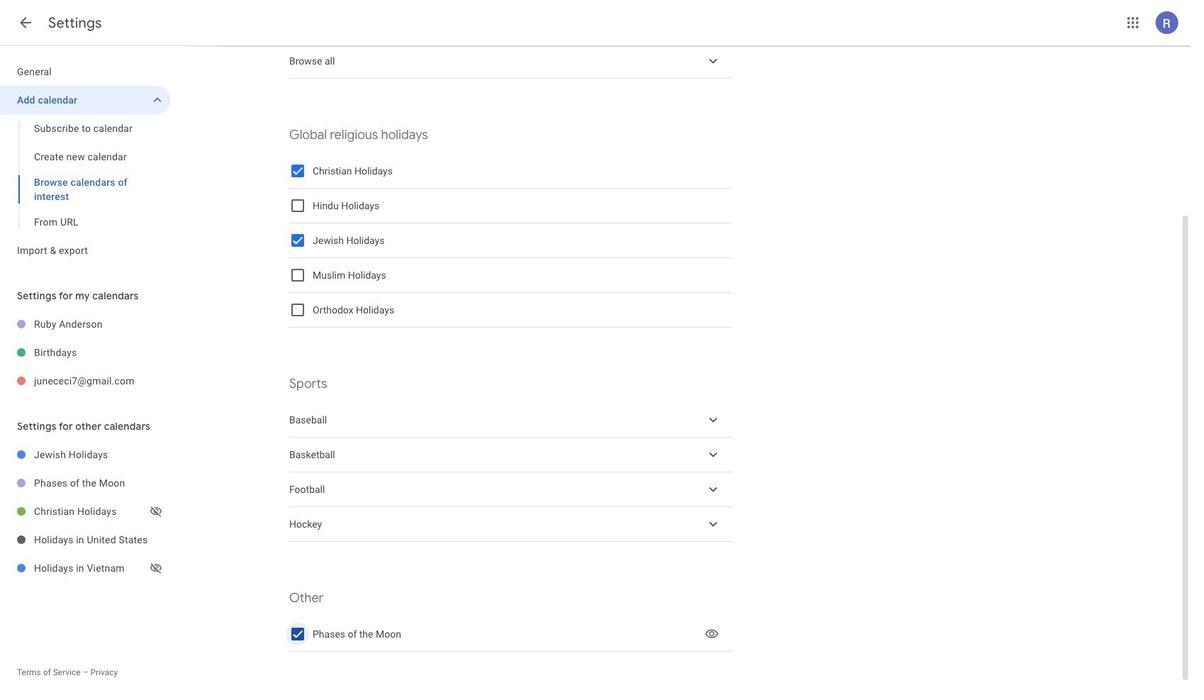 Task type: locate. For each thing, give the bounding box(es) containing it.
0 vertical spatial tree
[[0, 57, 170, 265]]

birthdays tree item
[[0, 338, 170, 367]]

heading
[[48, 14, 102, 32]]

1 vertical spatial tree
[[0, 310, 170, 395]]

4 tree item from the top
[[289, 472, 732, 507]]

go back image
[[17, 14, 34, 31]]

ruby anderson tree item
[[0, 310, 170, 338]]

2 vertical spatial tree
[[0, 441, 170, 582]]

tree item
[[289, 44, 732, 79], [289, 403, 732, 438], [289, 438, 732, 472], [289, 472, 732, 507], [289, 507, 732, 542]]

1 tree from the top
[[0, 57, 170, 265]]

3 tree from the top
[[0, 441, 170, 582]]

3 tree item from the top
[[289, 438, 732, 472]]

group
[[0, 114, 170, 236]]

holidays in united states tree item
[[0, 526, 170, 554]]

tree
[[0, 57, 170, 265], [0, 310, 170, 395], [0, 441, 170, 582]]



Task type: describe. For each thing, give the bounding box(es) containing it.
christian holidays tree item
[[0, 497, 170, 526]]

junececi7@gmail.com tree item
[[0, 367, 170, 395]]

phases of the moon tree item
[[0, 469, 170, 497]]

add calendar tree item
[[0, 86, 170, 114]]

jewish holidays tree item
[[0, 441, 170, 469]]

1 tree item from the top
[[289, 44, 732, 79]]

5 tree item from the top
[[289, 507, 732, 542]]

2 tree from the top
[[0, 310, 170, 395]]

2 tree item from the top
[[289, 403, 732, 438]]

holidays in vietnam tree item
[[0, 554, 170, 582]]



Task type: vqa. For each thing, say whether or not it's contained in the screenshot.
Tree Item
yes



